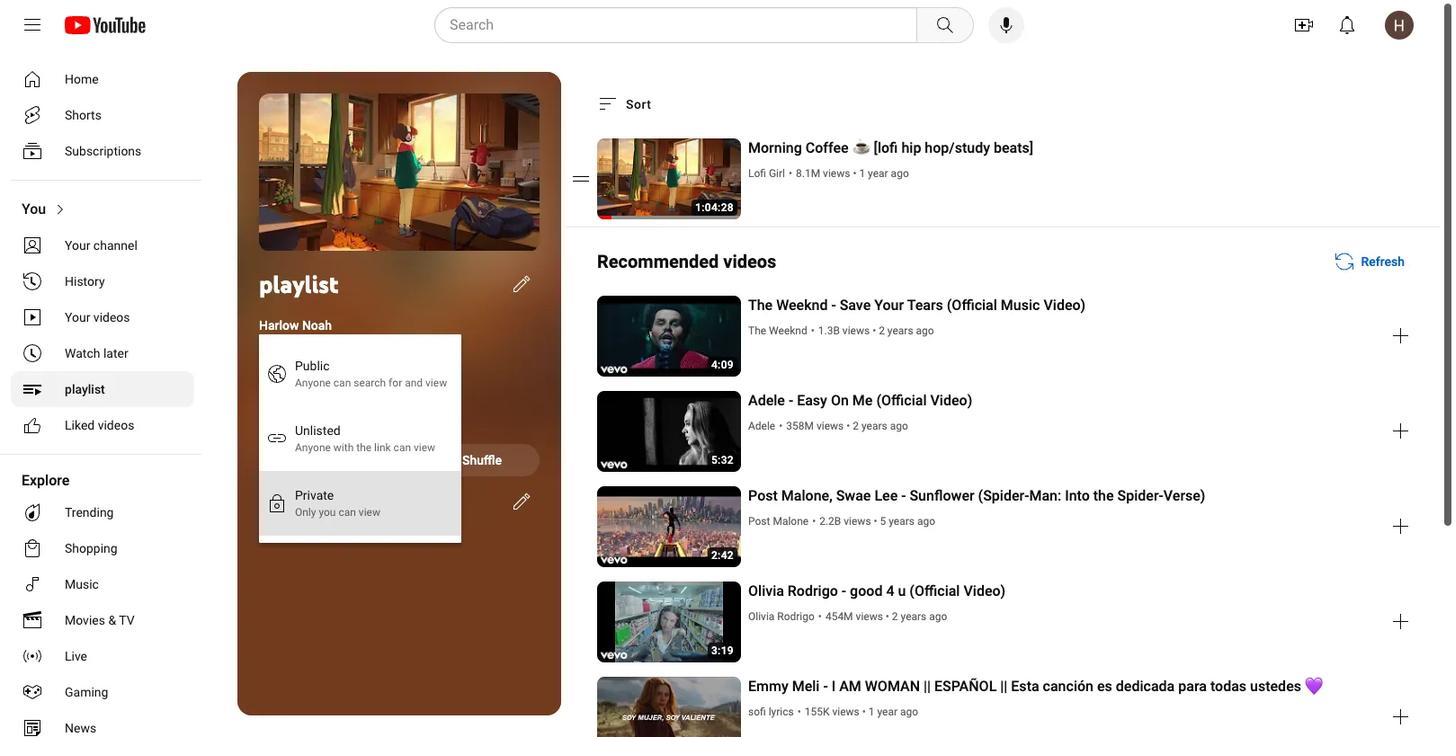 Task type: locate. For each thing, give the bounding box(es) containing it.
1 post from the top
[[748, 488, 778, 505]]

years down u
[[901, 611, 927, 623]]

video)
[[1044, 297, 1086, 314], [931, 392, 973, 409], [964, 583, 1006, 600]]

videos down 1:04:28
[[724, 251, 777, 273]]

0 horizontal spatial ||
[[924, 678, 931, 695]]

1 vertical spatial the
[[748, 325, 767, 337]]

1 horizontal spatial all
[[415, 166, 434, 179]]

0 vertical spatial adele
[[748, 392, 785, 409]]

trending link
[[11, 495, 194, 531], [11, 495, 194, 531]]

unlisted option
[[259, 406, 462, 471]]

ago for sunflower
[[918, 515, 936, 528]]

your up history
[[65, 238, 90, 253]]

0 horizontal spatial 1
[[259, 372, 265, 385]]

ago down olivia rodrigo - good 4 u (official video)
[[930, 611, 948, 623]]

view inside private only you can view
[[359, 506, 380, 519]]

year for hip
[[868, 167, 888, 180]]

anyone down public in the left of the page
[[295, 376, 331, 389]]

1 horizontal spatial ||
[[1001, 678, 1008, 695]]

views down coffee
[[823, 167, 850, 180]]

2 vertical spatial 2
[[892, 611, 898, 623]]

group inside playlist main content
[[259, 325, 462, 552]]

view inside public anyone can search for and view
[[426, 376, 447, 389]]

trending
[[65, 506, 114, 520]]

2 vertical spatial 1
[[869, 706, 875, 719]]

ago down woman
[[900, 706, 919, 719]]

the left link
[[356, 441, 372, 454]]

adele left 358m
[[748, 420, 776, 433]]

todas
[[1211, 678, 1247, 695]]

0 horizontal spatial play all
[[318, 453, 359, 467]]

0 vertical spatial year
[[868, 167, 888, 180]]

2 post from the top
[[748, 515, 770, 528]]

(official right tears
[[947, 297, 998, 314]]

views down save
[[843, 325, 870, 337]]

• down ☕️
[[853, 167, 857, 180]]

morning
[[748, 139, 802, 157]]

no left the only
[[259, 493, 275, 507]]

private inside private only you can view
[[295, 488, 334, 502]]

group
[[259, 325, 462, 552]]

- inside "link"
[[832, 297, 836, 314]]

2 vertical spatial (official
[[910, 583, 960, 600]]

1 anyone from the top
[[295, 376, 331, 389]]

anyone inside public anyone can search for and view
[[295, 376, 331, 389]]

lofi girl link
[[748, 166, 786, 182]]

post up post malone link
[[748, 488, 778, 505]]

0 vertical spatial play all link
[[259, 94, 540, 266]]

1 vertical spatial play all link
[[259, 444, 396, 476]]

videos
[[724, 251, 777, 273], [93, 310, 130, 325], [98, 418, 134, 433]]

- left easy
[[789, 392, 794, 409]]

all
[[415, 166, 434, 179], [345, 453, 359, 467]]

music
[[1001, 297, 1040, 314], [65, 578, 99, 592]]

[lofi
[[874, 139, 898, 157]]

lee
[[875, 488, 898, 505]]

verse)
[[1164, 488, 1206, 505]]

swae
[[836, 488, 871, 505]]

liked videos link
[[11, 408, 194, 444], [11, 408, 194, 444]]

post for post malone, swae lee - sunflower (spider-man: into the spider-verse)
[[748, 488, 778, 505]]

can
[[334, 376, 351, 389], [394, 441, 411, 454], [339, 506, 356, 519]]

None search field
[[402, 7, 978, 43]]

videos for your videos
[[93, 310, 130, 325]]

you link
[[11, 192, 194, 228], [11, 192, 194, 228]]

sort
[[626, 97, 652, 112]]

news
[[65, 721, 96, 736]]

olivia up olivia rodrigo 'link'
[[748, 583, 784, 600]]

0 vertical spatial 1
[[859, 167, 866, 180]]

2 horizontal spatial 1
[[869, 706, 875, 719]]

0 vertical spatial the
[[748, 297, 773, 314]]

0 horizontal spatial the
[[356, 441, 372, 454]]

no right video
[[300, 372, 314, 385]]

4:09
[[712, 359, 734, 372]]

0 vertical spatial video)
[[1044, 297, 1086, 314]]

0 vertical spatial rodrigo
[[788, 583, 838, 600]]

ago down morning coffee ☕️ [lofi hip hop/study beats]
[[891, 167, 909, 180]]

5:32
[[712, 454, 734, 467]]

2:42 link
[[597, 487, 741, 569]]

1 vertical spatial 2
[[853, 420, 859, 433]]

||
[[924, 678, 931, 695], [1001, 678, 1008, 695]]

para
[[1179, 678, 1207, 695]]

only
[[295, 506, 316, 519]]

0 horizontal spatial playlist
[[65, 382, 105, 397]]

0 horizontal spatial all
[[345, 453, 359, 467]]

0 horizontal spatial music
[[65, 578, 99, 592]]

(official for tears
[[947, 297, 998, 314]]

0 vertical spatial videos
[[724, 251, 777, 273]]

search
[[354, 376, 386, 389]]

1 vertical spatial play
[[318, 453, 342, 467]]

2 vertical spatial can
[[339, 506, 356, 519]]

weeknd for -
[[776, 297, 828, 314]]

the for the weeknd - save your tears (official music video)
[[748, 297, 773, 314]]

views left updated
[[316, 372, 344, 385]]

0 vertical spatial music
[[1001, 297, 1040, 314]]

views left 5
[[844, 515, 871, 528]]

play
[[387, 166, 412, 179], [318, 453, 342, 467]]

4
[[886, 583, 895, 600]]

private
[[259, 347, 299, 361], [295, 488, 334, 502]]

your
[[65, 238, 90, 253], [875, 297, 904, 314], [65, 310, 90, 325]]

2 anyone from the top
[[295, 441, 331, 454]]

private inside popup button
[[259, 347, 299, 361]]

into
[[1065, 488, 1090, 505]]

gaming link
[[11, 675, 194, 711], [11, 675, 194, 711]]

weeknd left 1.3b
[[769, 325, 808, 337]]

recommended videos
[[597, 251, 777, 273]]

view inside the unlisted anyone with the link can view
[[414, 441, 436, 454]]

year down woman
[[877, 706, 898, 719]]

playlist down 'watch'
[[65, 382, 105, 397]]

video) inside "link"
[[1044, 297, 1086, 314]]

weeknd inside "link"
[[776, 297, 828, 314]]

the for the weeknd • 1.3b views • 2 years ago
[[748, 325, 767, 337]]

ago down sunflower
[[918, 515, 936, 528]]

watch
[[65, 346, 100, 361]]

1 vertical spatial view
[[414, 441, 436, 454]]

years for -
[[889, 515, 915, 528]]

can inside the unlisted anyone with the link can view
[[394, 441, 411, 454]]

1 vertical spatial post
[[748, 515, 770, 528]]

noah
[[302, 318, 332, 332]]

1 vertical spatial playlist
[[65, 382, 105, 397]]

hip
[[902, 139, 922, 157]]

views down the am
[[833, 706, 860, 719]]

454m
[[826, 611, 853, 623]]

1 the from the top
[[748, 297, 773, 314]]

years right 5
[[889, 515, 915, 528]]

can left search
[[334, 376, 351, 389]]

0 vertical spatial 2
[[879, 325, 885, 337]]

me
[[853, 392, 873, 409]]

0 vertical spatial play
[[387, 166, 412, 179]]

the inside the unlisted anyone with the link can view
[[356, 441, 372, 454]]

rodrigo
[[788, 583, 838, 600], [778, 611, 815, 623]]

3:19 link
[[597, 582, 741, 665]]

weeknd for •
[[769, 325, 808, 337]]

on
[[831, 392, 849, 409]]

-
[[832, 297, 836, 314], [789, 392, 794, 409], [902, 488, 906, 505], [842, 583, 847, 600], [823, 678, 828, 695]]

1 vertical spatial 1
[[259, 372, 265, 385]]

anyone inside the unlisted anyone with the link can view
[[295, 441, 331, 454]]

adele link
[[748, 418, 777, 435]]

adele - easy on me (official video) link
[[748, 391, 1384, 411]]

4:09 link
[[597, 296, 741, 379]]

1 vertical spatial anyone
[[295, 441, 331, 454]]

post left malone
[[748, 515, 770, 528]]

0 vertical spatial (official
[[947, 297, 998, 314]]

anyone for public
[[295, 376, 331, 389]]

- left save
[[832, 297, 836, 314]]

meli
[[792, 678, 820, 695]]

1 for morning
[[859, 167, 866, 180]]

ago down tears
[[916, 325, 934, 337]]

- right lee
[[902, 488, 906, 505]]

• left 454m
[[819, 611, 822, 623]]

adele for adele - easy on me (official video)
[[748, 392, 785, 409]]

0 vertical spatial weeknd
[[776, 297, 828, 314]]

videos inside playlist main content
[[724, 251, 777, 273]]

1 hour, 4 minutes, 28 seconds element
[[695, 202, 734, 214]]

the right into
[[1094, 488, 1114, 505]]

1 horizontal spatial no
[[300, 372, 314, 385]]

watch later
[[65, 346, 128, 361]]

• left 1.3b
[[811, 325, 815, 337]]

2 horizontal spatial 2
[[892, 611, 898, 623]]

canción
[[1043, 678, 1094, 695]]

view right link
[[414, 441, 436, 454]]

2 for save
[[879, 325, 885, 337]]

|| right woman
[[924, 678, 931, 695]]

español
[[935, 678, 997, 695]]

the left 1.3b
[[748, 325, 767, 337]]

1 vertical spatial the
[[1094, 488, 1114, 505]]

5:32 link
[[597, 391, 741, 474]]

lofi
[[748, 167, 766, 180]]

playlist
[[259, 269, 338, 299], [65, 382, 105, 397]]

1 vertical spatial weeknd
[[769, 325, 808, 337]]

views for morning
[[823, 167, 850, 180]]

1 vertical spatial year
[[877, 706, 898, 719]]

group containing private
[[259, 325, 462, 552]]

0 vertical spatial all
[[415, 166, 434, 179]]

1 olivia from the top
[[748, 583, 784, 600]]

1 vertical spatial adele
[[748, 420, 776, 433]]

am
[[839, 678, 862, 695]]

1 vertical spatial videos
[[93, 310, 130, 325]]

your for your channel
[[65, 238, 90, 253]]

1 vertical spatial play all
[[318, 453, 359, 467]]

shopping link
[[11, 531, 194, 567], [11, 531, 194, 567]]

1 left video
[[259, 372, 265, 385]]

watch later link
[[11, 336, 194, 372], [11, 336, 194, 372]]

rodrigo inside olivia rodrigo - good 4 u (official video) link
[[788, 583, 838, 600]]

1 down ☕️
[[859, 167, 866, 180]]

1 vertical spatial video)
[[931, 392, 973, 409]]

2 the from the top
[[748, 325, 767, 337]]

can inside public anyone can search for and view
[[334, 376, 351, 389]]

- left good
[[842, 583, 847, 600]]

shorts link
[[11, 97, 194, 133], [11, 97, 194, 133]]

music link
[[11, 567, 194, 603], [11, 567, 194, 603]]

0 vertical spatial olivia
[[748, 583, 784, 600]]

ago
[[891, 167, 909, 180], [916, 325, 934, 337], [890, 420, 908, 433], [918, 515, 936, 528], [930, 611, 948, 623], [900, 706, 919, 719]]

(official right me
[[877, 392, 927, 409]]

(official right u
[[910, 583, 960, 600]]

playlist inside playlist main content
[[259, 269, 338, 299]]

2 vertical spatial view
[[359, 506, 380, 519]]

1 horizontal spatial playlist
[[259, 269, 338, 299]]

playlist up harlow noah
[[259, 269, 338, 299]]

1 vertical spatial can
[[394, 441, 411, 454]]

views down good
[[856, 611, 883, 623]]

2:42
[[712, 550, 734, 562]]

1 adele from the top
[[748, 392, 785, 409]]

1 vertical spatial olivia
[[748, 611, 775, 623]]

playlist link
[[11, 372, 194, 408], [11, 372, 194, 408]]

0 horizontal spatial no
[[259, 493, 275, 507]]

1 vertical spatial no
[[259, 493, 275, 507]]

0 vertical spatial playlist
[[259, 269, 338, 299]]

2 || from the left
[[1001, 678, 1008, 695]]

1 down woman
[[869, 706, 875, 719]]

ago for hop/study
[[891, 167, 909, 180]]

year down the [lofi
[[868, 167, 888, 180]]

the up the weeknd link
[[748, 297, 773, 314]]

years down the weeknd - save your tears (official music video)
[[888, 325, 914, 337]]

0 vertical spatial anyone
[[295, 376, 331, 389]]

view for public
[[426, 376, 447, 389]]

music inside the weeknd - save your tears (official music video) "link"
[[1001, 297, 1040, 314]]

• down 4
[[886, 611, 890, 623]]

- left the i
[[823, 678, 828, 695]]

videos for liked videos
[[98, 418, 134, 433]]

can right you
[[339, 506, 356, 519]]

view right you
[[359, 506, 380, 519]]

ago for woman
[[900, 706, 919, 719]]

1 horizontal spatial 2
[[879, 325, 885, 337]]

history link
[[11, 264, 194, 300], [11, 264, 194, 300]]

1 horizontal spatial music
[[1001, 297, 1040, 314]]

public option
[[259, 341, 462, 406]]

views
[[823, 167, 850, 180], [843, 325, 870, 337], [316, 372, 344, 385], [817, 420, 844, 433], [844, 515, 871, 528], [856, 611, 883, 623], [833, 706, 860, 719]]

1 vertical spatial rodrigo
[[778, 611, 815, 623]]

|| left esta
[[1001, 678, 1008, 695]]

weeknd up the weeknd link
[[776, 297, 828, 314]]

woman
[[865, 678, 920, 695]]

news link
[[11, 711, 194, 738], [11, 711, 194, 738]]

olivia up emmy
[[748, 611, 775, 623]]

list box
[[259, 334, 462, 543]]

videos up later on the left
[[93, 310, 130, 325]]

videos for recommended videos
[[724, 251, 777, 273]]

0 vertical spatial the
[[356, 441, 372, 454]]

0 vertical spatial play all
[[387, 166, 434, 179]]

sunflower
[[910, 488, 975, 505]]

rodrigo left 454m
[[778, 611, 815, 623]]

views for the
[[843, 325, 870, 337]]

can inside private only you can view
[[339, 506, 356, 519]]

videos right the liked
[[98, 418, 134, 433]]

the inside "link"
[[748, 297, 773, 314]]

list box containing public
[[259, 334, 462, 543]]

recommended
[[597, 251, 719, 273]]

your right save
[[875, 297, 904, 314]]

adele • 358m views • 2 years ago
[[748, 420, 908, 433]]

adele up adele link
[[748, 392, 785, 409]]

0 horizontal spatial 2
[[853, 420, 859, 433]]

1 vertical spatial private
[[295, 488, 334, 502]]

view right and
[[426, 376, 447, 389]]

0 vertical spatial private
[[259, 347, 299, 361]]

2 olivia from the top
[[748, 611, 775, 623]]

• down woman
[[862, 706, 866, 719]]

easy
[[797, 392, 828, 409]]

your up 'watch'
[[65, 310, 90, 325]]

play all
[[387, 166, 434, 179], [318, 453, 359, 467]]

1 vertical spatial music
[[65, 578, 99, 592]]

private up the only
[[295, 488, 334, 502]]

0 vertical spatial can
[[334, 376, 351, 389]]

2 vertical spatial videos
[[98, 418, 134, 433]]

(official inside "link"
[[947, 297, 998, 314]]

2 down 4
[[892, 611, 898, 623]]

can right link
[[394, 441, 411, 454]]

movies & tv
[[65, 614, 135, 628]]

- for weeknd
[[832, 297, 836, 314]]

0 vertical spatial view
[[426, 376, 447, 389]]

rodrigo up 454m
[[788, 583, 838, 600]]

1 horizontal spatial 1
[[859, 167, 866, 180]]

8.1m
[[796, 167, 821, 180]]

2 adele from the top
[[748, 420, 776, 433]]

anyone down unlisted
[[295, 441, 331, 454]]

channel
[[93, 238, 137, 253]]

2 down adele - easy on me (official video)
[[853, 420, 859, 433]]

video
[[268, 372, 294, 385]]

0 vertical spatial post
[[748, 488, 778, 505]]

emmy
[[748, 678, 789, 695]]

list box inside playlist main content
[[259, 334, 462, 543]]

2 down the weeknd - save your tears (official music video)
[[879, 325, 885, 337]]

private for private only you can view
[[295, 488, 334, 502]]

private up video
[[259, 347, 299, 361]]



Task type: vqa. For each thing, say whether or not it's contained in the screenshot.


Task type: describe. For each thing, give the bounding box(es) containing it.
your channel
[[65, 238, 137, 253]]

beats]
[[994, 139, 1034, 157]]

good
[[850, 583, 883, 600]]

• left the 155k
[[798, 706, 801, 719]]

u
[[898, 583, 906, 600]]

💜
[[1305, 678, 1323, 695]]

5 minutes, 32 seconds element
[[712, 454, 734, 467]]

morning coffee ☕️ [lofi hip hop/study beats]
[[748, 139, 1034, 157]]

ago down adele - easy on me (official video)
[[890, 420, 908, 433]]

1 play all link from the top
[[259, 94, 540, 266]]

post malone • 2.2b views • 5 years ago
[[748, 515, 936, 528]]

olivia rodrigo - good 4 u (official video)
[[748, 583, 1006, 600]]

emmy meli - i am woman || español || esta canción es dedicada para todas ustedes 💜 link
[[748, 677, 1384, 697]]

the weeknd - save your tears (official music video) link
[[748, 296, 1384, 316]]

Search text field
[[450, 13, 913, 37]]

4 minutes, 9 seconds element
[[712, 359, 734, 372]]

rodrigo for •
[[778, 611, 815, 623]]

• right adele link
[[779, 420, 783, 433]]

esta
[[1011, 678, 1040, 695]]

public anyone can search for and view
[[295, 358, 447, 389]]

☕️
[[852, 139, 870, 157]]

hop/study
[[925, 139, 990, 157]]

1 horizontal spatial play all
[[387, 166, 434, 179]]

the weeknd link
[[748, 323, 809, 339]]

you
[[319, 506, 336, 519]]

(spider-
[[978, 488, 1029, 505]]

playlist main content
[[76, 50, 1441, 738]]

olivia for olivia rodrigo - good 4 u (official video)
[[748, 583, 784, 600]]

olivia for olivia rodrigo • 454m views • 2 years ago
[[748, 611, 775, 623]]

1 for emmy
[[869, 706, 875, 719]]

your for your videos
[[65, 310, 90, 325]]

shorts
[[65, 108, 102, 122]]

anyone for unlisted
[[295, 441, 331, 454]]

1 || from the left
[[924, 678, 931, 695]]

unlisted
[[295, 423, 341, 438]]

• down on
[[847, 420, 850, 433]]

man:
[[1029, 488, 1062, 505]]

views down on
[[817, 420, 844, 433]]

public
[[295, 358, 330, 373]]

• right the girl
[[789, 167, 793, 180]]

358m
[[787, 420, 814, 433]]

girl
[[769, 167, 785, 180]]

2 for good
[[892, 611, 898, 623]]

unlisted anyone with the link can view
[[295, 423, 436, 454]]

• right 1.3b
[[873, 325, 876, 337]]

lyrics
[[769, 706, 794, 719]]

shuffle link
[[403, 444, 540, 476]]

post malone, swae lee - sunflower (spider-man: into the spider-verse)
[[748, 488, 1206, 505]]

Refresh text field
[[1362, 255, 1405, 269]]

liked
[[65, 418, 95, 433]]

0 horizontal spatial play
[[318, 453, 342, 467]]

Shuffle text field
[[462, 453, 502, 467]]

updated
[[350, 372, 390, 385]]

olivia rodrigo • 454m views • 2 years ago
[[748, 611, 948, 623]]

views for post
[[844, 515, 871, 528]]

3 minutes, 19 seconds element
[[712, 645, 734, 658]]

movies
[[65, 614, 105, 628]]

explore
[[22, 472, 70, 489]]

Play all text field
[[318, 453, 359, 467]]

refresh button
[[1326, 246, 1420, 278]]

1:04:28 link
[[597, 139, 741, 221]]

with
[[334, 441, 354, 454]]

views for emmy
[[833, 706, 860, 719]]

save
[[840, 297, 871, 314]]

155k
[[805, 706, 830, 719]]

live
[[65, 650, 87, 664]]

- for meli
[[823, 678, 828, 695]]

views for olivia
[[856, 611, 883, 623]]

private for private
[[259, 347, 299, 361]]

1 vertical spatial all
[[345, 453, 359, 467]]

5
[[880, 515, 886, 528]]

sofi
[[748, 706, 766, 719]]

es
[[1097, 678, 1113, 695]]

ago for u
[[930, 611, 948, 623]]

your inside the weeknd - save your tears (official music video) "link"
[[875, 297, 904, 314]]

1 vertical spatial (official
[[877, 392, 927, 409]]

tv
[[119, 614, 135, 628]]

ago for tears
[[916, 325, 934, 337]]

sort button
[[597, 94, 652, 115]]

today
[[393, 372, 420, 385]]

• left 5
[[874, 515, 878, 528]]

adele for adele • 358m views • 2 years ago
[[748, 420, 776, 433]]

home
[[65, 72, 99, 86]]

2 play all link from the top
[[259, 444, 396, 476]]

1 horizontal spatial the
[[1094, 488, 1114, 505]]

view for unlisted
[[414, 441, 436, 454]]

(official for u
[[910, 583, 960, 600]]

year for am
[[877, 706, 898, 719]]

post for post malone • 2.2b views • 5 years ago
[[748, 515, 770, 528]]

1 video no views updated today
[[259, 372, 420, 385]]

i
[[832, 678, 836, 695]]

no description
[[259, 493, 341, 507]]

• left 2.2b
[[812, 515, 816, 528]]

years for your
[[888, 325, 914, 337]]

- for rodrigo
[[842, 583, 847, 600]]

2 minutes, 42 seconds element
[[712, 550, 734, 562]]

link
[[374, 441, 391, 454]]

the weeknd • 1.3b views • 2 years ago
[[748, 325, 934, 337]]

refresh
[[1362, 255, 1405, 269]]

rodrigo for -
[[788, 583, 838, 600]]

malone
[[773, 515, 809, 528]]

private option
[[259, 471, 462, 536]]

sofi lyrics • 155k views • 1 year ago
[[748, 706, 919, 719]]

years for 4
[[901, 611, 927, 623]]

2 vertical spatial video)
[[964, 583, 1006, 600]]

post malone link
[[748, 514, 810, 530]]

harlow noah link
[[259, 316, 332, 334]]

malone,
[[782, 488, 833, 505]]

morning coffee ☕️ [lofi hip hop/study beats] link
[[748, 139, 1384, 158]]

shopping
[[65, 542, 118, 556]]

liked videos
[[65, 418, 134, 433]]

avatar image image
[[1385, 11, 1414, 40]]

3:19
[[712, 645, 734, 658]]

&
[[108, 614, 116, 628]]

0 vertical spatial no
[[300, 372, 314, 385]]

olivia rodrigo - good 4 u (official video) link
[[748, 582, 1384, 602]]

years down me
[[862, 420, 888, 433]]

1 horizontal spatial play
[[387, 166, 412, 179]]

coffee
[[806, 139, 849, 157]]

1:04:28
[[695, 202, 734, 214]]

lofi girl • 8.1m views • 1 year ago
[[748, 167, 909, 180]]

history
[[65, 274, 105, 289]]

private only you can view
[[295, 488, 380, 519]]



